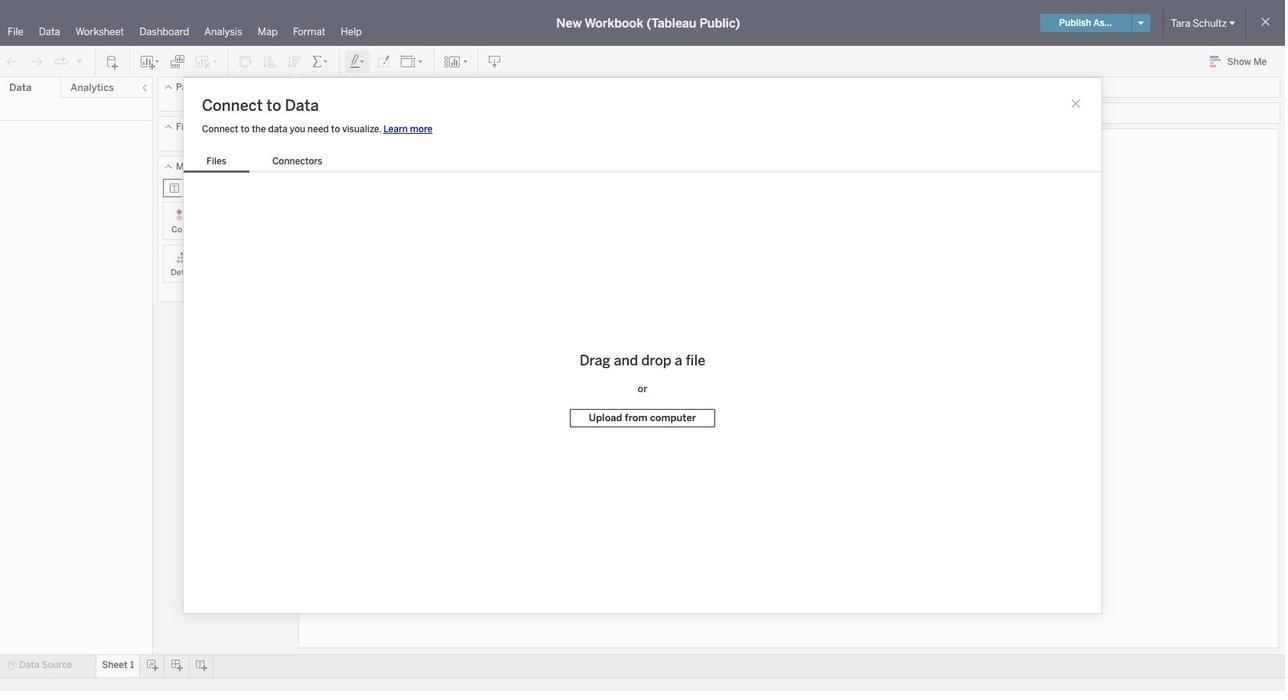 Task type: locate. For each thing, give the bounding box(es) containing it.
format workbook image
[[376, 54, 391, 69]]

new worksheet image
[[139, 54, 161, 69]]

replay animation image
[[54, 54, 69, 69]]

undo image
[[5, 54, 20, 69]]

list box
[[184, 153, 345, 173]]

fit image
[[400, 54, 425, 69]]



Task type: vqa. For each thing, say whether or not it's contained in the screenshot.
"See All Viz of the Day" element
no



Task type: describe. For each thing, give the bounding box(es) containing it.
swap rows and columns image
[[238, 54, 253, 69]]

download image
[[487, 54, 503, 69]]

collapse image
[[140, 83, 149, 93]]

show/hide cards image
[[444, 54, 468, 69]]

clear sheet image
[[194, 54, 219, 69]]

duplicate image
[[170, 54, 185, 69]]

new data source image
[[105, 54, 120, 69]]

totals image
[[311, 54, 330, 69]]

highlight image
[[349, 54, 366, 69]]

redo image
[[29, 54, 44, 69]]

sort descending image
[[287, 54, 302, 69]]

replay animation image
[[75, 56, 84, 65]]

sort ascending image
[[262, 54, 278, 69]]



